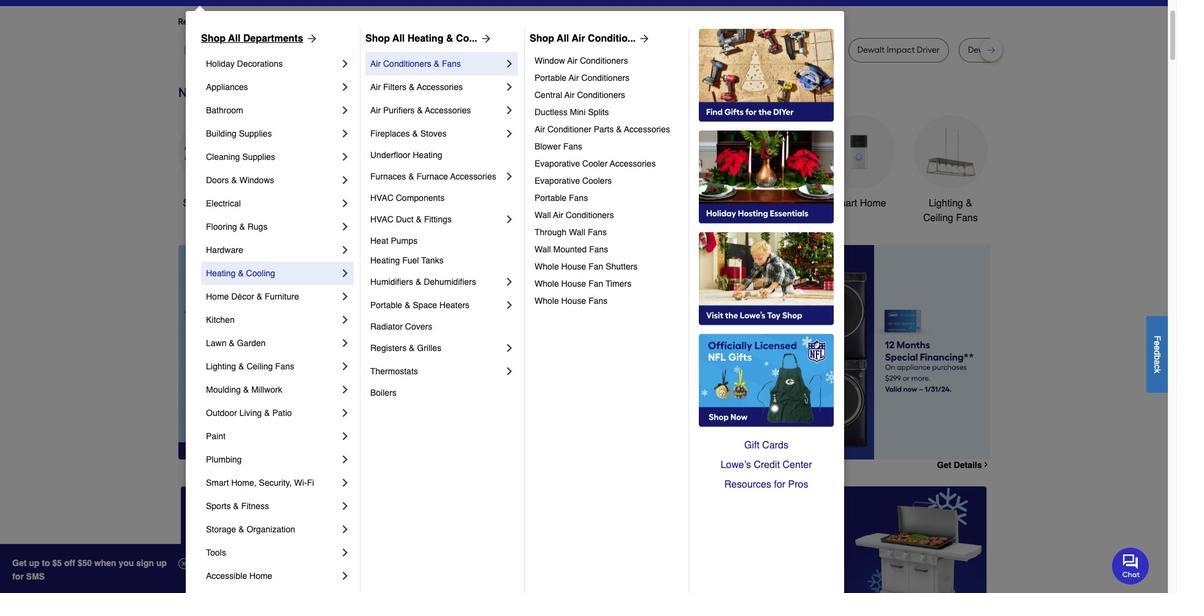 Task type: locate. For each thing, give the bounding box(es) containing it.
1 set from the left
[[448, 45, 460, 55]]

covers
[[405, 322, 432, 332]]

whole
[[535, 262, 559, 272], [535, 279, 559, 289], [535, 296, 559, 306]]

home for accessible home
[[249, 571, 272, 581]]

1 horizontal spatial bathroom link
[[730, 115, 803, 211]]

chevron right image for lighting & ceiling fans
[[339, 361, 351, 373]]

hvac down furnaces
[[370, 193, 394, 203]]

fan inside whole house fan timers link
[[589, 279, 603, 289]]

for inside get up to $5 off $50 when you sign up for sms
[[12, 572, 24, 582]]

you left the more
[[290, 17, 304, 27]]

whole for whole house fan shutters
[[535, 262, 559, 272]]

arrow right image inside shop all heating & co... link
[[477, 32, 492, 45]]

accessible
[[206, 571, 247, 581]]

living
[[239, 408, 262, 418]]

1 you from the left
[[290, 17, 304, 27]]

shop for shop all air conditio...
[[530, 33, 554, 44]]

conditioners down kitchen faucets
[[566, 210, 614, 220]]

0 vertical spatial lighting & ceiling fans
[[923, 198, 978, 224]]

scroll to item #2 image
[[662, 438, 692, 443]]

0 horizontal spatial home
[[206, 292, 229, 302]]

hvac up heat
[[370, 215, 394, 224]]

storage & organization
[[206, 525, 295, 535]]

cleaning supplies link
[[206, 145, 339, 169]]

3 driver from the left
[[917, 45, 940, 55]]

scroll to item #4 image
[[721, 438, 750, 443]]

1 horizontal spatial driver
[[806, 45, 829, 55]]

0 vertical spatial lighting
[[929, 198, 963, 209]]

cooler
[[582, 159, 608, 169]]

decorations down shop all departments link
[[237, 59, 283, 69]]

2 horizontal spatial set
[[1026, 45, 1039, 55]]

0 vertical spatial tools link
[[362, 115, 436, 211]]

get for get up to $5 off $50 when you sign up for sms
[[12, 559, 27, 568]]

house down whole house fan timers
[[561, 296, 586, 306]]

1 up from the left
[[29, 559, 39, 568]]

1 horizontal spatial lighting & ceiling fans
[[923, 198, 978, 224]]

0 horizontal spatial impact
[[489, 45, 517, 55]]

1 vertical spatial kitchen
[[206, 315, 235, 325]]

accessories up the christmas
[[450, 172, 496, 181]]

2 whole from the top
[[535, 279, 559, 289]]

air
[[572, 33, 585, 44], [567, 56, 578, 66], [370, 59, 381, 69], [569, 73, 579, 83], [370, 82, 381, 92], [564, 90, 575, 100], [370, 105, 381, 115], [535, 124, 545, 134], [553, 210, 563, 220]]

0 vertical spatial outdoor
[[640, 198, 675, 209]]

arrow right image for shop all departments
[[303, 32, 318, 45]]

1 vertical spatial whole
[[535, 279, 559, 289]]

0 vertical spatial decorations
[[237, 59, 283, 69]]

all for departments
[[228, 33, 241, 44]]

all down recommended searches for you
[[228, 33, 241, 44]]

air up portable air conditioners
[[567, 56, 578, 66]]

bit for dewalt drill bit
[[368, 45, 378, 55]]

3 dewalt from the left
[[704, 45, 731, 55]]

kitchen inside kitchen link
[[206, 315, 235, 325]]

0 horizontal spatial lighting & ceiling fans link
[[206, 355, 339, 378]]

fan down wall mounted fans link
[[589, 262, 603, 272]]

home,
[[231, 478, 257, 488]]

moulding & millwork
[[206, 385, 282, 395]]

1 evaporative from the top
[[535, 159, 580, 169]]

up left to
[[29, 559, 39, 568]]

0 vertical spatial home
[[860, 198, 886, 209]]

0 horizontal spatial tools link
[[206, 541, 339, 565]]

whole for whole house fan timers
[[535, 279, 559, 289]]

0 horizontal spatial bathroom link
[[206, 99, 339, 122]]

0 vertical spatial hvac
[[370, 193, 394, 203]]

heating up furnace
[[413, 150, 442, 160]]

all up window
[[557, 33, 569, 44]]

heating inside heating fuel tanks link
[[370, 256, 400, 265]]

cooling
[[246, 269, 275, 278]]

1 horizontal spatial kitchen
[[548, 198, 580, 209]]

plumbing link
[[206, 448, 339, 471]]

2 horizontal spatial driver
[[917, 45, 940, 55]]

kitchen inside kitchen faucets 'link'
[[548, 198, 580, 209]]

shop down recommended
[[201, 33, 226, 44]]

fitness
[[241, 502, 269, 511]]

hvac for hvac components
[[370, 193, 394, 203]]

fans
[[442, 59, 461, 69], [563, 142, 582, 151], [569, 193, 588, 203], [956, 213, 978, 224], [588, 227, 607, 237], [589, 245, 608, 254], [589, 296, 608, 306], [275, 362, 294, 372]]

2 up from the left
[[156, 559, 167, 568]]

1 vertical spatial house
[[561, 279, 586, 289]]

2 horizontal spatial tools
[[678, 198, 701, 209]]

1 whole from the top
[[535, 262, 559, 272]]

chevron right image for appliances
[[339, 81, 351, 93]]

0 vertical spatial evaporative
[[535, 159, 580, 169]]

for right suggestions at the top left
[[386, 17, 397, 27]]

evaporative for evaporative coolers
[[535, 176, 580, 186]]

wall down wall air conditioners
[[569, 227, 585, 237]]

4 dewalt from the left
[[857, 45, 885, 55]]

2 shop from the left
[[365, 33, 390, 44]]

electrical
[[206, 199, 241, 208]]

moulding
[[206, 385, 241, 395]]

kitchen faucets
[[548, 198, 618, 209]]

3 whole from the top
[[535, 296, 559, 306]]

1 vertical spatial supplies
[[242, 152, 275, 162]]

scroll to item #5 image
[[750, 438, 780, 443]]

chevron right image for doors & windows
[[339, 174, 351, 186]]

furnace
[[417, 172, 448, 181]]

None search field
[[457, 0, 791, 8]]

0 vertical spatial fan
[[589, 262, 603, 272]]

1 vertical spatial evaporative
[[535, 176, 580, 186]]

all for heating
[[392, 33, 405, 44]]

drill
[[352, 45, 366, 55], [582, 45, 596, 55], [733, 45, 748, 55], [997, 45, 1012, 55]]

all up air conditioners & fans
[[392, 33, 405, 44]]

christmas decorations link
[[454, 115, 528, 226]]

portable down window
[[535, 73, 567, 83]]

arrow right image for shop all air conditio...
[[636, 32, 651, 45]]

blower fans link
[[535, 138, 680, 155]]

2 driver from the left
[[806, 45, 829, 55]]

wall
[[535, 210, 551, 220], [569, 227, 585, 237], [535, 245, 551, 254]]

visit the lowe's toy shop. image
[[699, 232, 834, 326]]

1 horizontal spatial impact
[[776, 45, 804, 55]]

outdoor for outdoor living & patio
[[206, 408, 237, 418]]

air conditioners & fans
[[370, 59, 461, 69]]

to
[[42, 559, 50, 568]]

house
[[561, 262, 586, 272], [561, 279, 586, 289], [561, 296, 586, 306]]

fi
[[307, 478, 314, 488]]

chevron right image for electrical
[[339, 197, 351, 210]]

2 evaporative from the top
[[535, 176, 580, 186]]

drill for dewalt drill bit
[[352, 45, 366, 55]]

new deals every day during 25 days of deals image
[[178, 82, 990, 103]]

e up d
[[1153, 341, 1162, 346]]

chevron right image for fireplaces & stoves
[[503, 128, 516, 140]]

1 bit from the left
[[368, 45, 378, 55]]

0 vertical spatial ceiling
[[923, 213, 953, 224]]

all for air
[[557, 33, 569, 44]]

house for timers
[[561, 279, 586, 289]]

2 vertical spatial house
[[561, 296, 586, 306]]

0 horizontal spatial smart
[[206, 478, 229, 488]]

k
[[1153, 369, 1162, 373]]

1 house from the top
[[561, 262, 586, 272]]

home décor & furniture link
[[206, 285, 339, 308]]

1 hvac from the top
[[370, 193, 394, 203]]

1 horizontal spatial decorations
[[465, 213, 517, 224]]

up to 30 percent off select grills and accessories. image
[[732, 487, 987, 593]]

1 vertical spatial wall
[[569, 227, 585, 237]]

gift
[[744, 440, 760, 451]]

smart inside "link"
[[206, 478, 229, 488]]

doors & windows link
[[206, 169, 339, 192]]

heating up dewalt bit set
[[408, 33, 444, 44]]

0 horizontal spatial you
[[290, 17, 304, 27]]

1 horizontal spatial smart
[[831, 198, 857, 209]]

whole down mounted
[[535, 262, 559, 272]]

3 shop from the left
[[530, 33, 554, 44]]

1 vertical spatial portable
[[535, 193, 567, 203]]

heaters
[[439, 300, 470, 310]]

chevron right image
[[503, 58, 516, 70], [339, 81, 351, 93], [503, 81, 516, 93], [503, 104, 516, 116], [339, 128, 351, 140], [503, 128, 516, 140], [503, 170, 516, 183], [339, 267, 351, 280], [339, 361, 351, 373], [503, 365, 516, 378], [339, 407, 351, 419], [339, 454, 351, 466], [339, 524, 351, 536], [339, 547, 351, 559], [339, 570, 351, 582]]

1 horizontal spatial get
[[937, 460, 951, 470]]

2 impact from the left
[[776, 45, 804, 55]]

air down portable fans
[[553, 210, 563, 220]]

hvac duct & fittings link
[[370, 208, 503, 231]]

outdoor tools & equipment link
[[638, 115, 712, 226]]

outdoor living & patio
[[206, 408, 292, 418]]

kitchen for kitchen
[[206, 315, 235, 325]]

get inside get up to $5 off $50 when you sign up for sms
[[12, 559, 27, 568]]

0 horizontal spatial outdoor
[[206, 408, 237, 418]]

conditioners for wall air conditioners
[[566, 210, 614, 220]]

fan down the whole house fan shutters
[[589, 279, 603, 289]]

1 vertical spatial lighting
[[206, 362, 236, 372]]

0 horizontal spatial bathroom
[[206, 105, 243, 115]]

all
[[228, 33, 241, 44], [392, 33, 405, 44], [557, 33, 569, 44], [208, 198, 219, 209]]

chevron right image for building supplies
[[339, 128, 351, 140]]

splits
[[588, 107, 609, 117]]

find gifts for the diyer. image
[[699, 29, 834, 122]]

5 bit from the left
[[1014, 45, 1024, 55]]

2 horizontal spatial home
[[860, 198, 886, 209]]

portable for portable & space heaters
[[370, 300, 402, 310]]

2 set from the left
[[611, 45, 623, 55]]

dewalt
[[322, 45, 350, 55], [406, 45, 434, 55], [704, 45, 731, 55], [857, 45, 885, 55], [968, 45, 995, 55]]

fan
[[589, 262, 603, 272], [589, 279, 603, 289]]

decorations for holiday
[[237, 59, 283, 69]]

chevron right image for holiday decorations
[[339, 58, 351, 70]]

whole house fan shutters link
[[535, 258, 680, 275]]

security,
[[259, 478, 292, 488]]

2 horizontal spatial impact
[[887, 45, 915, 55]]

2 horizontal spatial shop
[[530, 33, 554, 44]]

humidifiers & dehumidifiers link
[[370, 270, 503, 294]]

supplies up "windows"
[[242, 152, 275, 162]]

1 driver from the left
[[519, 45, 542, 55]]

get up sms
[[12, 559, 27, 568]]

hvac
[[370, 193, 394, 203], [370, 215, 394, 224]]

conditioners down 'drill bit set'
[[580, 56, 628, 66]]

flooring & rugs
[[206, 222, 268, 232]]

portable fans
[[535, 193, 588, 203]]

1 horizontal spatial up
[[156, 559, 167, 568]]

0 horizontal spatial ceiling
[[247, 362, 273, 372]]

lowe's credit center
[[721, 460, 812, 471]]

conditioners down "window air conditioners" link
[[581, 73, 630, 83]]

1 dewalt from the left
[[322, 45, 350, 55]]

filters
[[383, 82, 407, 92]]

1 vertical spatial get
[[12, 559, 27, 568]]

2 vertical spatial wall
[[535, 245, 551, 254]]

kitchen for kitchen faucets
[[548, 198, 580, 209]]

for left pros
[[774, 479, 785, 490]]

4 drill from the left
[[997, 45, 1012, 55]]

1 impact from the left
[[489, 45, 517, 55]]

heating & cooling link
[[206, 262, 339, 285]]

chevron right image for moulding & millwork
[[339, 384, 351, 396]]

organization
[[247, 525, 295, 535]]

house up whole house fans
[[561, 279, 586, 289]]

humidifiers & dehumidifiers
[[370, 277, 476, 287]]

air left purifiers at the left of page
[[370, 105, 381, 115]]

chevron right image inside get details link
[[982, 461, 990, 469]]

1 vertical spatial decorations
[[465, 213, 517, 224]]

accessories for furnaces & furnace accessories
[[450, 172, 496, 181]]

3 bit from the left
[[544, 45, 554, 55]]

0 vertical spatial supplies
[[239, 129, 272, 139]]

1 horizontal spatial shop
[[365, 33, 390, 44]]

wall up through
[[535, 210, 551, 220]]

christmas
[[469, 198, 513, 209]]

evaporative inside "link"
[[535, 176, 580, 186]]

evaporative up portable fans
[[535, 176, 580, 186]]

chevron right image for hardware
[[339, 244, 351, 256]]

kitchen up lawn
[[206, 315, 235, 325]]

2 bit from the left
[[436, 45, 446, 55]]

outdoor tools & equipment
[[640, 198, 710, 224]]

conditioners up splits
[[577, 90, 625, 100]]

1 horizontal spatial outdoor
[[640, 198, 675, 209]]

shop up window
[[530, 33, 554, 44]]

0 vertical spatial kitchen
[[548, 198, 580, 209]]

5 dewalt from the left
[[968, 45, 995, 55]]

0 vertical spatial get
[[937, 460, 951, 470]]

air up the central air conditioners
[[569, 73, 579, 83]]

1 vertical spatial fan
[[589, 279, 603, 289]]

shop down more suggestions for you link at the left top of page
[[365, 33, 390, 44]]

portable up radiator
[[370, 300, 402, 310]]

f e e d b a c k
[[1153, 336, 1162, 373]]

0 horizontal spatial shop
[[201, 33, 226, 44]]

accessories inside "link"
[[425, 105, 471, 115]]

1 horizontal spatial set
[[611, 45, 623, 55]]

cards
[[762, 440, 788, 451]]

2 vertical spatial home
[[249, 571, 272, 581]]

more
[[314, 17, 334, 27]]

officially licensed n f l gifts. shop now. image
[[699, 334, 834, 427]]

wall down through
[[535, 245, 551, 254]]

0 vertical spatial house
[[561, 262, 586, 272]]

tools up duct
[[387, 198, 410, 209]]

2 e from the top
[[1153, 346, 1162, 350]]

conditioners for portable air conditioners
[[581, 73, 630, 83]]

paint
[[206, 432, 226, 441]]

chevron right image for outdoor living & patio
[[339, 407, 351, 419]]

1 shop from the left
[[201, 33, 226, 44]]

heating inside heating & cooling link
[[206, 269, 236, 278]]

3 drill from the left
[[733, 45, 748, 55]]

get left details
[[937, 460, 951, 470]]

1 vertical spatial lighting & ceiling fans link
[[206, 355, 339, 378]]

you up the shop all heating & co...
[[399, 17, 413, 27]]

1 vertical spatial smart
[[206, 478, 229, 488]]

lighting & ceiling fans
[[923, 198, 978, 224], [206, 362, 294, 372]]

building supplies link
[[206, 122, 339, 145]]

shop all heating & co... link
[[365, 31, 492, 46]]

2 vertical spatial whole
[[535, 296, 559, 306]]

1 horizontal spatial home
[[249, 571, 272, 581]]

pumps
[[391, 236, 418, 246]]

heating down heat
[[370, 256, 400, 265]]

ductless mini splits
[[535, 107, 609, 117]]

1 e from the top
[[1153, 341, 1162, 346]]

home for smart home
[[860, 198, 886, 209]]

central air conditioners link
[[535, 86, 680, 104]]

arrow right image inside shop all departments link
[[303, 32, 318, 45]]

impact driver
[[776, 45, 829, 55]]

up right 'sign'
[[156, 559, 167, 568]]

0 horizontal spatial kitchen
[[206, 315, 235, 325]]

1 vertical spatial home
[[206, 292, 229, 302]]

accessories down air filters & accessories link
[[425, 105, 471, 115]]

whole down whole house fan timers
[[535, 296, 559, 306]]

shop all deals
[[183, 198, 247, 209]]

arrow right image
[[303, 32, 318, 45], [477, 32, 492, 45], [636, 32, 651, 45], [967, 352, 979, 365]]

patio
[[272, 408, 292, 418]]

shop
[[201, 33, 226, 44], [365, 33, 390, 44], [530, 33, 554, 44]]

smart home, security, wi-fi link
[[206, 471, 339, 495]]

recommended
[[178, 17, 237, 27]]

whole house fan timers
[[535, 279, 631, 289]]

0 vertical spatial whole
[[535, 262, 559, 272]]

whole house fan shutters
[[535, 262, 638, 272]]

outdoor down moulding
[[206, 408, 237, 418]]

portable for portable air conditioners
[[535, 73, 567, 83]]

get for get details
[[937, 460, 951, 470]]

dewalt drill bit
[[322, 45, 378, 55]]

0 horizontal spatial up
[[29, 559, 39, 568]]

radiator
[[370, 322, 403, 332]]

tools up equipment
[[678, 198, 701, 209]]

conditio...
[[588, 33, 636, 44]]

kitchen link
[[206, 308, 339, 332]]

tools down storage on the bottom
[[206, 548, 226, 558]]

1 horizontal spatial you
[[399, 17, 413, 27]]

fireplaces & stoves link
[[370, 122, 503, 145]]

accessories up air purifiers & accessories "link"
[[417, 82, 463, 92]]

outdoor up equipment
[[640, 198, 675, 209]]

portable & space heaters
[[370, 300, 470, 310]]

2 vertical spatial portable
[[370, 300, 402, 310]]

whole up whole house fans
[[535, 279, 559, 289]]

evaporative
[[535, 159, 580, 169], [535, 176, 580, 186]]

0 horizontal spatial driver
[[519, 45, 542, 55]]

supplies for cleaning supplies
[[242, 152, 275, 162]]

conditioners for central air conditioners
[[577, 90, 625, 100]]

kitchen up wall air conditioners
[[548, 198, 580, 209]]

drill for dewalt drill
[[733, 45, 748, 55]]

1 horizontal spatial lighting
[[929, 198, 963, 209]]

supplies up cleaning supplies
[[239, 129, 272, 139]]

portable down evaporative coolers
[[535, 193, 567, 203]]

2 you from the left
[[399, 17, 413, 27]]

impact
[[489, 45, 517, 55], [776, 45, 804, 55], [887, 45, 915, 55]]

0 vertical spatial lighting & ceiling fans link
[[914, 115, 987, 226]]

house down the wall mounted fans
[[561, 262, 586, 272]]

hvac for hvac duct & fittings
[[370, 215, 394, 224]]

0 horizontal spatial decorations
[[237, 59, 283, 69]]

0 vertical spatial bathroom
[[206, 105, 243, 115]]

outdoor for outdoor tools & equipment
[[640, 198, 675, 209]]

1 horizontal spatial bathroom
[[745, 198, 788, 209]]

1 vertical spatial lighting & ceiling fans
[[206, 362, 294, 372]]

off
[[64, 559, 75, 568]]

evaporative down blower fans
[[535, 159, 580, 169]]

2 house from the top
[[561, 279, 586, 289]]

driver
[[519, 45, 542, 55], [806, 45, 829, 55], [917, 45, 940, 55]]

1 fan from the top
[[589, 262, 603, 272]]

driver for impact driver bit
[[519, 45, 542, 55]]

0 vertical spatial wall
[[535, 210, 551, 220]]

0 horizontal spatial set
[[448, 45, 460, 55]]

for left sms
[[12, 572, 24, 582]]

arrow right image inside shop all air conditio... link
[[636, 32, 651, 45]]

fan inside whole house fan shutters link
[[589, 262, 603, 272]]

you for recommended searches for you
[[290, 17, 304, 27]]

bathroom
[[206, 105, 243, 115], [745, 198, 788, 209]]

accessories
[[417, 82, 463, 92], [425, 105, 471, 115], [624, 124, 670, 134], [610, 159, 656, 169], [450, 172, 496, 181]]

0 vertical spatial portable
[[535, 73, 567, 83]]

recommended searches for you
[[178, 17, 304, 27]]

1 vertical spatial hvac
[[370, 215, 394, 224]]

chevron right image for accessible home
[[339, 570, 351, 582]]

shop these last-minute gifts. $99 or less. quantities are limited and won't last. image
[[178, 245, 376, 460]]

0 horizontal spatial lighting
[[206, 362, 236, 372]]

0 vertical spatial smart
[[831, 198, 857, 209]]

supplies inside building supplies link
[[239, 129, 272, 139]]

heating down hardware
[[206, 269, 236, 278]]

f e e d b a c k button
[[1146, 316, 1168, 393]]

resources for pros
[[724, 479, 808, 490]]

1 vertical spatial outdoor
[[206, 408, 237, 418]]

garden
[[237, 338, 266, 348]]

fan for shutters
[[589, 262, 603, 272]]

2 fan from the top
[[589, 279, 603, 289]]

chevron right image for storage & organization
[[339, 524, 351, 536]]

window air conditioners
[[535, 56, 628, 66]]

chevron right image for bathroom
[[339, 104, 351, 116]]

home
[[860, 198, 886, 209], [206, 292, 229, 302], [249, 571, 272, 581]]

chevron right image
[[339, 58, 351, 70], [339, 104, 351, 116], [339, 151, 351, 163], [339, 174, 351, 186], [339, 197, 351, 210], [503, 213, 516, 226], [339, 221, 351, 233], [339, 244, 351, 256], [503, 276, 516, 288], [339, 291, 351, 303], [503, 299, 516, 311], [339, 314, 351, 326], [339, 337, 351, 349], [503, 342, 516, 354], [339, 384, 351, 396], [339, 430, 351, 443], [982, 461, 990, 469], [339, 477, 351, 489], [339, 500, 351, 513]]

2 hvac from the top
[[370, 215, 394, 224]]

2 dewalt from the left
[[406, 45, 434, 55]]

1 drill from the left
[[352, 45, 366, 55]]

all for deals
[[208, 198, 219, 209]]

outdoor inside outdoor living & patio link
[[206, 408, 237, 418]]

0 horizontal spatial get
[[12, 559, 27, 568]]

all right "shop"
[[208, 198, 219, 209]]

outdoor inside outdoor tools & equipment
[[640, 198, 675, 209]]

e up b
[[1153, 346, 1162, 350]]

supplies inside cleaning supplies link
[[242, 152, 275, 162]]

up to 35 percent off select small appliances. image
[[456, 487, 712, 593]]

underfloor
[[370, 150, 410, 160]]

wall mounted fans link
[[535, 241, 680, 258]]

decorations down the christmas
[[465, 213, 517, 224]]



Task type: vqa. For each thing, say whether or not it's contained in the screenshot.
bottommost can
no



Task type: describe. For each thing, give the bounding box(es) containing it.
arrow right image for shop all heating & co...
[[477, 32, 492, 45]]

boilers link
[[370, 383, 516, 403]]

lowe's
[[721, 460, 751, 471]]

get details
[[937, 460, 982, 470]]

timers
[[606, 279, 631, 289]]

shop all departments
[[201, 33, 303, 44]]

windows
[[239, 175, 274, 185]]

air up ductless mini splits
[[564, 90, 575, 100]]

set for drill bit set
[[611, 45, 623, 55]]

heating inside underfloor heating link
[[413, 150, 442, 160]]

resources
[[724, 479, 771, 490]]

dewalt for dewalt bit set
[[406, 45, 434, 55]]

sms
[[26, 572, 45, 582]]

portable & space heaters link
[[370, 294, 503, 317]]

$50
[[78, 559, 92, 568]]

central air conditioners
[[535, 90, 625, 100]]

lawn & garden link
[[206, 332, 339, 355]]

bit for impact driver bit
[[544, 45, 554, 55]]

space
[[413, 300, 437, 310]]

portable for portable fans
[[535, 193, 567, 203]]

dewalt for dewalt drill bit set
[[968, 45, 995, 55]]

chevron right image for air conditioners & fans
[[503, 58, 516, 70]]

0 horizontal spatial lighting & ceiling fans
[[206, 362, 294, 372]]

credit
[[754, 460, 780, 471]]

chevron right image for heating & cooling
[[339, 267, 351, 280]]

you for more suggestions for you
[[399, 17, 413, 27]]

thermostats link
[[370, 360, 503, 383]]

smart for smart home, security, wi-fi
[[206, 478, 229, 488]]

moulding & millwork link
[[206, 378, 339, 402]]

window air conditioners link
[[535, 52, 680, 69]]

stoves
[[420, 129, 447, 139]]

accessories right parts
[[624, 124, 670, 134]]

radiator covers
[[370, 322, 432, 332]]

parts
[[594, 124, 614, 134]]

accessories up evaporative coolers "link"
[[610, 159, 656, 169]]

set for dewalt bit set
[[448, 45, 460, 55]]

conditioners for window air conditioners
[[580, 56, 628, 66]]

chevron right image for air filters & accessories
[[503, 81, 516, 93]]

electrical link
[[206, 192, 339, 215]]

impact driver bit
[[489, 45, 554, 55]]

blower fans
[[535, 142, 582, 151]]

central
[[535, 90, 562, 100]]

whole house fan timers link
[[535, 275, 680, 292]]

fan for timers
[[589, 279, 603, 289]]

chevron right image for portable & space heaters
[[503, 299, 516, 311]]

4 bit from the left
[[598, 45, 608, 55]]

hvac duct & fittings
[[370, 215, 452, 224]]

chevron right image for paint
[[339, 430, 351, 443]]

hvac components
[[370, 193, 445, 203]]

1 horizontal spatial ceiling
[[923, 213, 953, 224]]

christmas decorations
[[465, 198, 517, 224]]

dewalt impact driver
[[857, 45, 940, 55]]

searches
[[239, 17, 275, 27]]

evaporative cooler accessories link
[[535, 155, 680, 172]]

house for shutters
[[561, 262, 586, 272]]

driver for impact driver
[[806, 45, 829, 55]]

pros
[[788, 479, 808, 490]]

chevron right image for flooring & rugs
[[339, 221, 351, 233]]

shop for shop all departments
[[201, 33, 226, 44]]

air inside "link"
[[370, 105, 381, 115]]

air conditioners & fans link
[[370, 52, 503, 75]]

air left filters
[[370, 82, 381, 92]]

shutters
[[606, 262, 638, 272]]

decorations for christmas
[[465, 213, 517, 224]]

shop all air conditio... link
[[530, 31, 651, 46]]

up to 30 percent off select major appliances. plus, save up to an extra $750 on major appliances. image
[[396, 245, 990, 460]]

air down recommended searches for you heading
[[572, 33, 585, 44]]

supplies for building supplies
[[239, 129, 272, 139]]

cleaning
[[206, 152, 240, 162]]

co...
[[456, 33, 477, 44]]

chevron right image for registers & grilles
[[503, 342, 516, 354]]

1 vertical spatial tools link
[[206, 541, 339, 565]]

holiday decorations link
[[206, 52, 339, 75]]

evaporative coolers
[[535, 176, 612, 186]]

dewalt for dewalt drill
[[704, 45, 731, 55]]

evaporative for evaporative cooler accessories
[[535, 159, 580, 169]]

2 drill from the left
[[582, 45, 596, 55]]

shop all departments link
[[201, 31, 318, 46]]

& inside 'link'
[[257, 292, 262, 302]]

chevron right image for furnaces & furnace accessories
[[503, 170, 516, 183]]

bit for dewalt drill bit set
[[1014, 45, 1024, 55]]

1 vertical spatial ceiling
[[247, 362, 273, 372]]

chevron right image for humidifiers & dehumidifiers
[[503, 276, 516, 288]]

1 horizontal spatial lighting & ceiling fans link
[[914, 115, 987, 226]]

a
[[1153, 360, 1162, 365]]

air filters & accessories
[[370, 82, 463, 92]]

3 house from the top
[[561, 296, 586, 306]]

impact for impact driver bit
[[489, 45, 517, 55]]

sports
[[206, 502, 231, 511]]

chevron right image for lawn & garden
[[339, 337, 351, 349]]

chevron right image for plumbing
[[339, 454, 351, 466]]

lawn
[[206, 338, 227, 348]]

holiday hosting essentials. image
[[699, 131, 834, 224]]

chevron right image for tools
[[339, 547, 351, 559]]

registers & grilles link
[[370, 337, 503, 360]]

chevron right image for kitchen
[[339, 314, 351, 326]]

rugs
[[248, 222, 268, 232]]

sign
[[136, 559, 154, 568]]

0 horizontal spatial tools
[[206, 548, 226, 558]]

air down dewalt drill bit
[[370, 59, 381, 69]]

air purifiers & accessories
[[370, 105, 471, 115]]

dewalt for dewalt impact driver
[[857, 45, 885, 55]]

for up "departments"
[[277, 17, 288, 27]]

tools inside outdoor tools & equipment
[[678, 198, 701, 209]]

impact for impact driver
[[776, 45, 804, 55]]

& inside "link"
[[417, 105, 423, 115]]

air up blower
[[535, 124, 545, 134]]

chevron right image for smart home, security, wi-fi
[[339, 477, 351, 489]]

air filters & accessories link
[[370, 75, 503, 99]]

chevron right image for hvac duct & fittings
[[503, 213, 516, 226]]

get details link
[[937, 460, 990, 470]]

wall for air
[[535, 210, 551, 220]]

registers & grilles
[[370, 343, 441, 353]]

chevron right image for thermostats
[[503, 365, 516, 378]]

accessible home link
[[206, 565, 339, 588]]

wi-
[[294, 478, 307, 488]]

heat pumps
[[370, 236, 418, 246]]

chevron right image for cleaning supplies
[[339, 151, 351, 163]]

1 horizontal spatial tools
[[387, 198, 410, 209]]

wall for mounted
[[535, 245, 551, 254]]

building supplies
[[206, 129, 272, 139]]

1 vertical spatial bathroom
[[745, 198, 788, 209]]

building
[[206, 129, 237, 139]]

3 set from the left
[[1026, 45, 1039, 55]]

blower
[[535, 142, 561, 151]]

thermostats
[[370, 367, 418, 376]]

get up to 2 free select tools or batteries when you buy 1 with select purchases. image
[[181, 487, 436, 593]]

furnaces & furnace accessories
[[370, 172, 496, 181]]

conditioners up "air filters & accessories"
[[383, 59, 431, 69]]

sports & fitness link
[[206, 495, 339, 518]]

ductless
[[535, 107, 568, 117]]

smart for smart home
[[831, 198, 857, 209]]

accessories for air filters & accessories
[[417, 82, 463, 92]]

air conditioner parts & accessories link
[[535, 121, 680, 138]]

décor
[[231, 292, 254, 302]]

storage & organization link
[[206, 518, 339, 541]]

3 impact from the left
[[887, 45, 915, 55]]

1 horizontal spatial tools link
[[362, 115, 436, 211]]

recommended searches for you heading
[[178, 16, 990, 28]]

lowe's credit center link
[[699, 456, 834, 475]]

home inside 'link'
[[206, 292, 229, 302]]

drill for dewalt drill bit set
[[997, 45, 1012, 55]]

coolers
[[582, 176, 612, 186]]

shop for shop all heating & co...
[[365, 33, 390, 44]]

shop
[[183, 198, 206, 209]]

accessories for air purifiers & accessories
[[425, 105, 471, 115]]

dewalt for dewalt drill bit
[[322, 45, 350, 55]]

resources for pros link
[[699, 475, 834, 495]]

chevron right image for sports & fitness
[[339, 500, 351, 513]]

heating inside shop all heating & co... link
[[408, 33, 444, 44]]

air conditioner parts & accessories
[[535, 124, 670, 134]]

& inside outdoor tools & equipment
[[703, 198, 710, 209]]

shop all heating & co...
[[365, 33, 477, 44]]

hardware
[[206, 245, 243, 255]]

chat invite button image
[[1112, 547, 1150, 585]]

air purifiers & accessories link
[[370, 99, 503, 122]]

whole for whole house fans
[[535, 296, 559, 306]]

chevron right image for home décor & furniture
[[339, 291, 351, 303]]

chevron right image for air purifiers & accessories
[[503, 104, 516, 116]]



